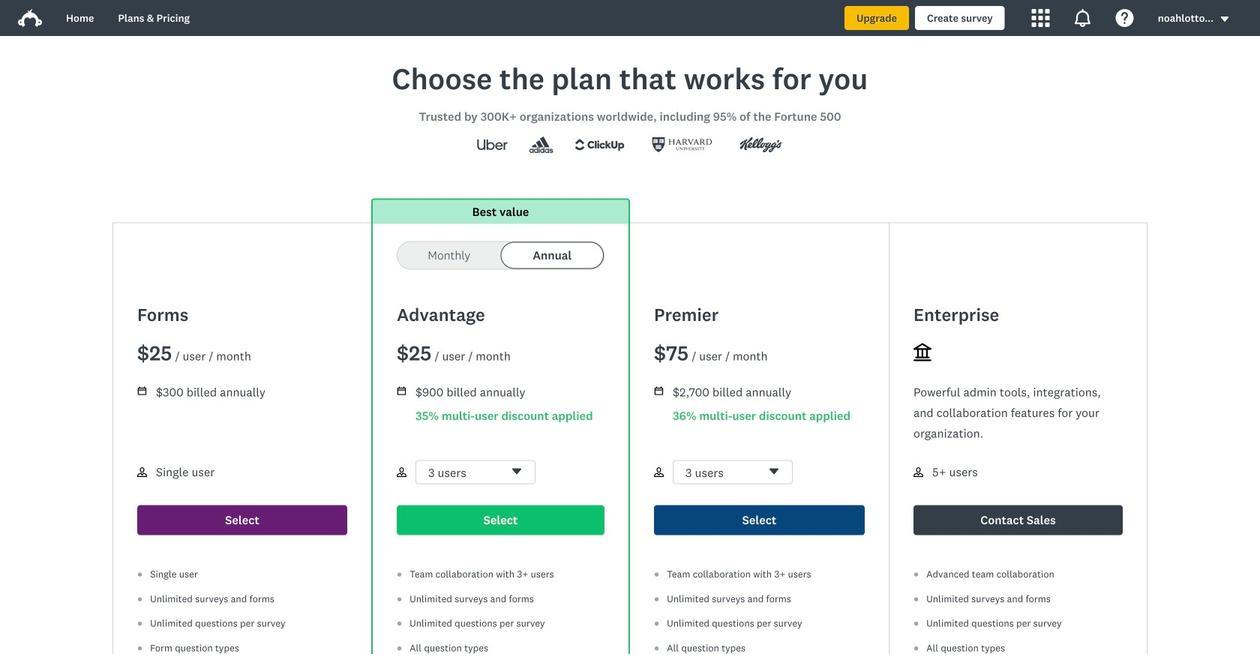 Task type: vqa. For each thing, say whether or not it's contained in the screenshot.
the leftmost user icon
yes



Task type: describe. For each thing, give the bounding box(es) containing it.
2 user image from the left
[[654, 467, 664, 477]]

uber image
[[464, 133, 521, 157]]

2 select menu field from the left
[[673, 460, 793, 485]]

1 brand logo image from the top
[[18, 6, 42, 30]]

clickup image
[[561, 133, 638, 157]]

help icon image
[[1116, 9, 1134, 27]]



Task type: locate. For each thing, give the bounding box(es) containing it.
harvard image
[[638, 133, 726, 157]]

1 user image from the left
[[137, 467, 147, 477]]

1 horizontal spatial user image
[[914, 467, 924, 477]]

building icon image
[[914, 343, 932, 361]]

dropdown arrow icon image
[[1220, 14, 1230, 24], [1221, 16, 1229, 22]]

0 horizontal spatial user image
[[397, 467, 407, 477]]

brand logo image
[[18, 6, 42, 30], [18, 9, 42, 27]]

kellogg's image
[[726, 133, 797, 157]]

2 brand logo image from the top
[[18, 9, 42, 27]]

products icon image
[[1032, 9, 1050, 27], [1032, 9, 1050, 27]]

0 horizontal spatial user image
[[137, 467, 147, 477]]

2 user image from the left
[[914, 467, 924, 477]]

user image
[[137, 467, 147, 477], [654, 467, 664, 477]]

0 horizontal spatial select menu field
[[416, 460, 536, 485]]

notification center icon image
[[1074, 9, 1092, 27]]

1 horizontal spatial select menu field
[[673, 460, 793, 485]]

calendar icon image
[[137, 386, 147, 396], [397, 386, 407, 396], [654, 386, 664, 396], [138, 387, 146, 395], [397, 387, 406, 395], [655, 387, 663, 395]]

1 horizontal spatial user image
[[654, 467, 664, 477]]

1 select menu field from the left
[[416, 460, 536, 485]]

adidas image
[[521, 137, 561, 153]]

1 user image from the left
[[397, 467, 407, 477]]

Select Menu field
[[416, 460, 536, 485], [673, 460, 793, 485]]

user image
[[397, 467, 407, 477], [914, 467, 924, 477]]



